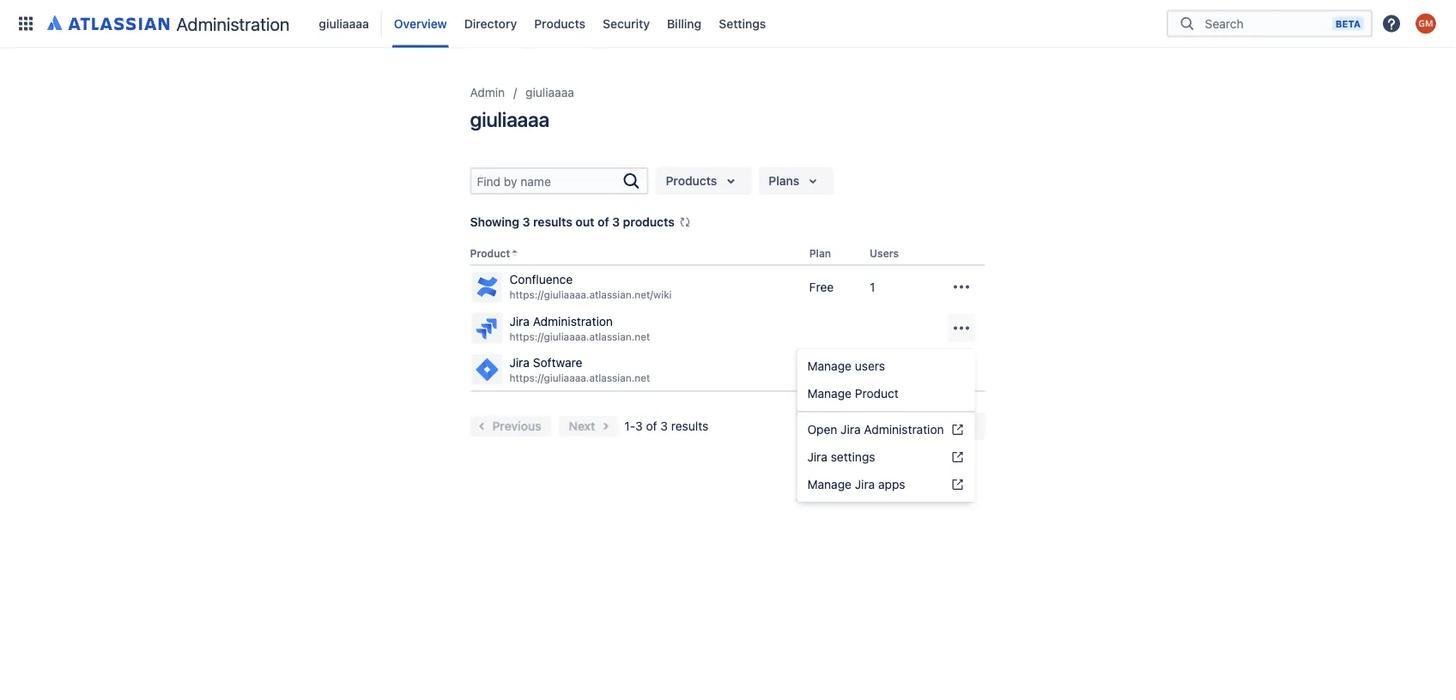 Task type: locate. For each thing, give the bounding box(es) containing it.
https://giuliaaaa.atlassian.net
[[510, 331, 650, 343], [510, 372, 650, 384]]

manage product link
[[807, 387, 899, 401]]

https://giuliaaaa.atlassian.net/wiki
[[510, 289, 672, 301]]

jira right jira software image
[[510, 356, 530, 370]]

showing 3 results out of 3 products
[[470, 215, 675, 229]]

administration inside open jira administration link
[[864, 423, 944, 437]]

of
[[598, 215, 609, 229], [646, 419, 657, 433]]

administration link
[[41, 10, 297, 37]]

atlassian image
[[47, 12, 170, 33], [47, 12, 170, 33]]

confluence https://giuliaaaa.atlassian.net/wiki
[[510, 273, 672, 301]]

jira up 'settings'
[[841, 423, 861, 437]]

0 vertical spatial manage
[[807, 359, 852, 373]]

2 manage from the top
[[807, 387, 852, 401]]

1 1 from the top
[[870, 280, 875, 294]]

1 vertical spatial results
[[671, 419, 708, 433]]

administration
[[176, 13, 290, 34], [533, 314, 613, 328], [864, 423, 944, 437]]

2 horizontal spatial administration
[[864, 423, 944, 437]]

Search text field
[[472, 169, 621, 193]]

open jira administration
[[807, 423, 944, 437]]

jira down open
[[807, 450, 828, 464]]

1 vertical spatial https://giuliaaaa.atlassian.net
[[510, 372, 650, 384]]

manage for manage jira apps
[[807, 478, 852, 492]]

plans
[[769, 174, 800, 188]]

manage jira apps link
[[797, 471, 975, 499]]

directory link
[[459, 10, 522, 37]]

jira for settings
[[807, 450, 828, 464]]

manage users
[[807, 359, 885, 373]]

jira software image
[[473, 356, 501, 384]]

3 manage from the top
[[807, 478, 852, 492]]

1 vertical spatial 1
[[870, 363, 875, 377]]

0 vertical spatial products
[[534, 16, 586, 30]]

Search field
[[1200, 8, 1332, 39]]

billing
[[667, 16, 702, 30]]

giuliaaaa
[[319, 16, 369, 30], [526, 85, 574, 100], [470, 107, 549, 131]]

2 vertical spatial administration
[[864, 423, 944, 437]]

3 right out
[[612, 215, 620, 229]]

manage product
[[807, 387, 899, 401]]

settings
[[831, 450, 875, 464]]

3 right 1-
[[661, 419, 668, 433]]

open jira administration link
[[797, 416, 975, 444]]

plans button
[[758, 167, 834, 195]]

0 horizontal spatial products
[[534, 16, 586, 30]]

0 vertical spatial of
[[598, 215, 609, 229]]

jira administration image
[[473, 315, 501, 342]]

products link
[[529, 10, 591, 37]]

jira inside jira administration https://giuliaaaa.atlassian.net
[[510, 314, 530, 328]]

0 vertical spatial giuliaaaa
[[319, 16, 369, 30]]

giuliaaaa link left overview link
[[314, 10, 374, 37]]

1 horizontal spatial administration
[[533, 314, 613, 328]]

jira inside jira software https://giuliaaaa.atlassian.net
[[510, 356, 530, 370]]

0 vertical spatial product
[[470, 248, 510, 260]]

1 up 'manage product'
[[870, 363, 875, 377]]

giuliaaaa link inside the global navigation element
[[314, 10, 374, 37]]

products for products dropdown button
[[666, 174, 717, 188]]

giuliaaaa left overview
[[319, 16, 369, 30]]

products inside the global navigation element
[[534, 16, 586, 30]]

of right out
[[598, 215, 609, 229]]

product down showing
[[470, 248, 510, 260]]

1 vertical spatial free
[[809, 363, 834, 377]]

0 horizontal spatial product
[[470, 248, 510, 260]]

free up manage product link
[[809, 363, 834, 377]]

settings link
[[714, 10, 771, 37]]

giuliaaaa link right the admin link
[[526, 82, 574, 103]]

1 horizontal spatial results
[[671, 419, 708, 433]]

0 horizontal spatial administration
[[176, 13, 290, 34]]

2 vertical spatial manage
[[807, 478, 852, 492]]

https://giuliaaaa.atlassian.net down software
[[510, 372, 650, 384]]

manage for manage users
[[807, 359, 852, 373]]

settings
[[719, 16, 766, 30]]

jira settings
[[807, 450, 875, 464]]

manage up manage product link
[[807, 359, 852, 373]]

giuliaaaa down the admin link
[[470, 107, 549, 131]]

1 free from the top
[[809, 280, 834, 294]]

jira left apps
[[855, 478, 875, 492]]

results per page:
[[817, 419, 913, 433]]

results
[[533, 215, 573, 229], [671, 419, 708, 433]]

0 vertical spatial 1
[[870, 280, 875, 294]]

appswitcher icon image
[[15, 13, 36, 34]]

https://giuliaaaa.atlassian.net up jira software https://giuliaaaa.atlassian.net
[[510, 331, 650, 343]]

free down plan
[[809, 280, 834, 294]]

giuliaaaa for 'giuliaaaa' "link" to the bottom
[[526, 85, 574, 100]]

administration banner
[[0, 0, 1455, 48]]

1 horizontal spatial products
[[666, 174, 717, 188]]

1 down users
[[870, 280, 875, 294]]

previous image
[[472, 416, 492, 437]]

1-3 of 3 results
[[624, 419, 708, 433]]

3 right showing
[[522, 215, 530, 229]]

giuliaaaa link
[[314, 10, 374, 37], [526, 82, 574, 103]]

1 horizontal spatial of
[[646, 419, 657, 433]]

1 vertical spatial giuliaaaa
[[526, 85, 574, 100]]

giuliaaaa right admin
[[526, 85, 574, 100]]

administration inside administration link
[[176, 13, 290, 34]]

1 manage from the top
[[807, 359, 852, 373]]

1
[[870, 280, 875, 294], [870, 363, 875, 377]]

1 menu from the top
[[797, 353, 975, 413]]

confluence image
[[473, 273, 501, 301], [473, 273, 501, 301]]

1 horizontal spatial giuliaaaa link
[[526, 82, 574, 103]]

manage down jira settings
[[807, 478, 852, 492]]

products up the refresh image
[[666, 174, 717, 188]]

0 horizontal spatial of
[[598, 215, 609, 229]]

products left security
[[534, 16, 586, 30]]

manage
[[807, 359, 852, 373], [807, 387, 852, 401], [807, 478, 852, 492]]

0 horizontal spatial results
[[533, 215, 573, 229]]

directory
[[464, 16, 517, 30]]

jira inside jira settings link
[[807, 450, 828, 464]]

manage down manage users
[[807, 387, 852, 401]]

products inside dropdown button
[[666, 174, 717, 188]]

1 vertical spatial manage
[[807, 387, 852, 401]]

0 vertical spatial free
[[809, 280, 834, 294]]

product
[[470, 248, 510, 260], [855, 387, 899, 401]]

1 horizontal spatial product
[[855, 387, 899, 401]]

jira inside manage jira apps link
[[855, 478, 875, 492]]

free
[[809, 280, 834, 294], [809, 363, 834, 377]]

0 vertical spatial administration
[[176, 13, 290, 34]]

results left out
[[533, 215, 573, 229]]

results right 1-
[[671, 419, 708, 433]]

2 1 from the top
[[870, 363, 875, 377]]

giuliaaaa inside "link"
[[319, 16, 369, 30]]

2 menu from the top
[[797, 413, 975, 499]]

menu
[[797, 353, 975, 413], [797, 413, 975, 499]]

jira for software
[[510, 356, 530, 370]]

page:
[[882, 419, 913, 433]]

3
[[522, 215, 530, 229], [612, 215, 620, 229], [635, 419, 643, 433], [661, 419, 668, 433]]

plan
[[809, 248, 831, 260]]

products
[[534, 16, 586, 30], [666, 174, 717, 188]]

0 horizontal spatial giuliaaaa link
[[314, 10, 374, 37]]

0 vertical spatial giuliaaaa link
[[314, 10, 374, 37]]

jira settings link
[[797, 444, 975, 471]]

2 free from the top
[[809, 363, 834, 377]]

of right 1-
[[646, 419, 657, 433]]

admin
[[470, 85, 505, 100]]

0 vertical spatial https://giuliaaaa.atlassian.net
[[510, 331, 650, 343]]

jira software https://giuliaaaa.atlassian.net
[[510, 356, 650, 384]]

1 https://giuliaaaa.atlassian.net from the top
[[510, 331, 650, 343]]

2 https://giuliaaaa.atlassian.net from the top
[[510, 372, 650, 384]]

1 vertical spatial administration
[[533, 314, 613, 328]]

1 vertical spatial products
[[666, 174, 717, 188]]

1 vertical spatial product
[[855, 387, 899, 401]]

jira right jira administration image at the top left of page
[[510, 314, 530, 328]]

product down 'users'
[[855, 387, 899, 401]]

jira
[[510, 314, 530, 328], [510, 356, 530, 370], [841, 423, 861, 437], [807, 450, 828, 464], [855, 478, 875, 492]]

open
[[807, 423, 837, 437]]



Task type: describe. For each thing, give the bounding box(es) containing it.
giuliaaaa for 'giuliaaaa' "link" inside the global navigation element
[[319, 16, 369, 30]]

showing
[[470, 215, 519, 229]]

1 for https://giuliaaaa.atlassian.net/wiki
[[870, 280, 875, 294]]

search image
[[621, 171, 642, 191]]

overview link
[[389, 10, 452, 37]]

open image
[[958, 416, 978, 437]]

next image
[[595, 416, 616, 437]]

products button
[[656, 167, 751, 195]]

jira administration image
[[473, 315, 501, 342]]

global navigation element
[[10, 0, 1167, 48]]

refresh image
[[678, 216, 692, 229]]

billing link
[[662, 10, 707, 37]]

overview
[[394, 16, 447, 30]]

2 vertical spatial giuliaaaa
[[470, 107, 549, 131]]

help icon image
[[1381, 13, 1402, 34]]

free for software
[[809, 363, 834, 377]]

confluence
[[510, 273, 573, 287]]

users
[[855, 359, 885, 373]]

security link
[[598, 10, 655, 37]]

https://giuliaaaa.atlassian.net for jira administration
[[510, 331, 650, 343]]

users
[[870, 248, 899, 260]]

account image
[[1416, 13, 1436, 34]]

jira administration https://giuliaaaa.atlassian.net
[[510, 314, 650, 343]]

apps
[[878, 478, 905, 492]]

jira inside open jira administration link
[[841, 423, 861, 437]]

search icon image
[[1177, 15, 1198, 32]]

administration inside jira administration https://giuliaaaa.atlassian.net
[[533, 314, 613, 328]]

20
[[929, 419, 943, 433]]

free for https://giuliaaaa.atlassian.net/wiki
[[809, 280, 834, 294]]

jira software image
[[473, 356, 501, 384]]

beta
[[1336, 18, 1361, 29]]

admin link
[[470, 82, 505, 103]]

security
[[603, 16, 650, 30]]

menu containing manage users
[[797, 353, 975, 413]]

1-
[[624, 419, 635, 433]]

out
[[576, 215, 595, 229]]

per
[[860, 419, 879, 433]]

1 for software
[[870, 363, 875, 377]]

0 vertical spatial results
[[533, 215, 573, 229]]

1 vertical spatial giuliaaaa link
[[526, 82, 574, 103]]

software
[[533, 356, 582, 370]]

3 right the next "image"
[[635, 419, 643, 433]]

jira for administration
[[510, 314, 530, 328]]

products for products link
[[534, 16, 586, 30]]

menu containing open jira administration
[[797, 413, 975, 499]]

manage for manage product
[[807, 387, 852, 401]]

https://giuliaaaa.atlassian.net for jira software
[[510, 372, 650, 384]]

results
[[817, 419, 857, 433]]

manage jira apps
[[807, 478, 905, 492]]

manage users link
[[807, 359, 885, 373]]

products
[[623, 215, 675, 229]]

1 vertical spatial of
[[646, 419, 657, 433]]



Task type: vqa. For each thing, say whether or not it's contained in the screenshot.
Admin
yes



